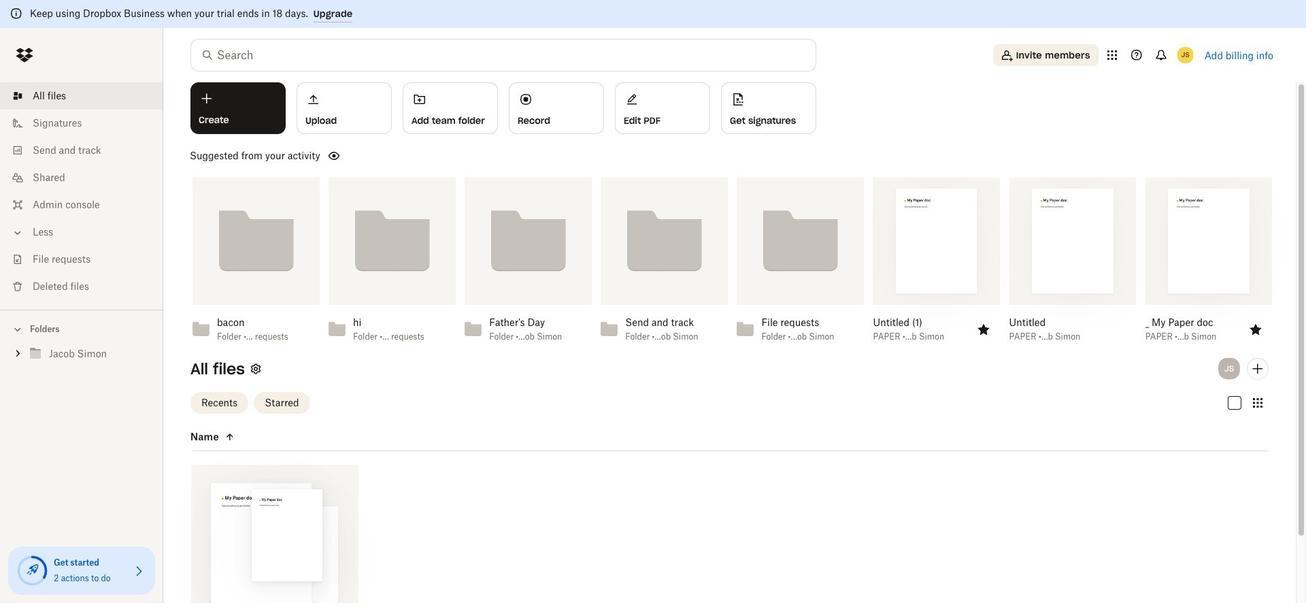 Task type: locate. For each thing, give the bounding box(es) containing it.
list
[[0, 74, 163, 310]]

list item
[[0, 82, 163, 110]]

team member folder, jacob simon row
[[191, 465, 358, 603]]

alert
[[0, 0, 1307, 28]]

Search in folder "Dropbox" text field
[[217, 47, 788, 63]]



Task type: describe. For each thing, give the bounding box(es) containing it.
dropbox image
[[11, 42, 38, 69]]

folder settings image
[[248, 360, 264, 377]]

add team members image
[[1250, 360, 1267, 377]]

less image
[[11, 226, 25, 240]]



Task type: vqa. For each thing, say whether or not it's contained in the screenshot.
Team member folder, Jacob Simon 'row' on the bottom of the page
yes



